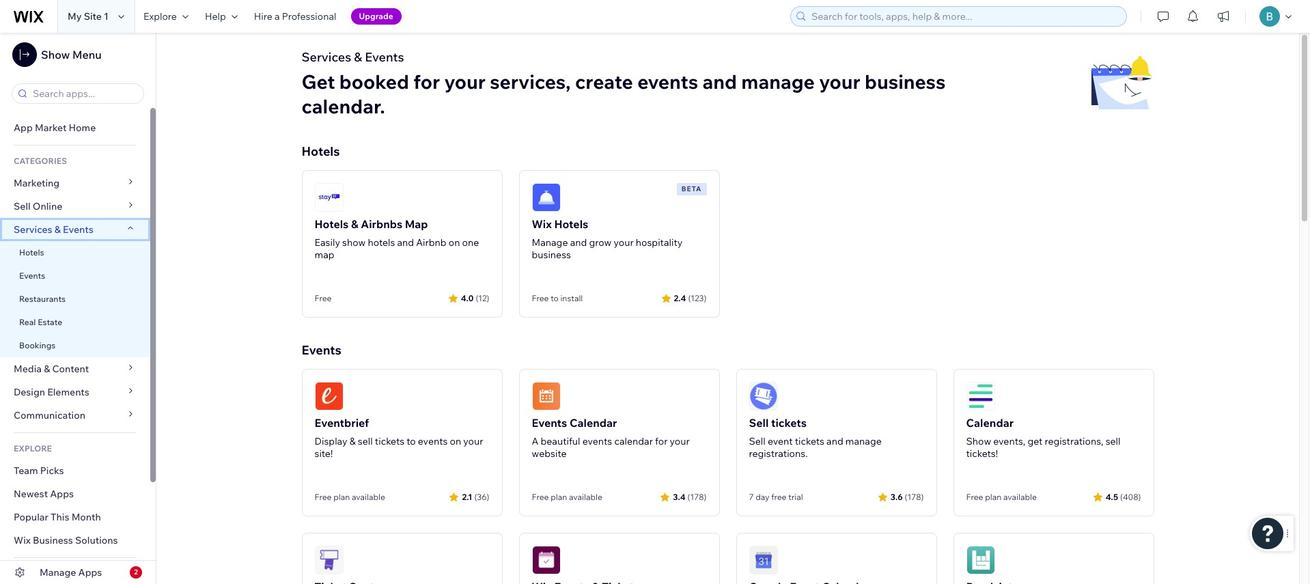 Task type: describe. For each thing, give the bounding box(es) containing it.
upgrade
[[359, 11, 393, 21]]

hospitality
[[636, 236, 683, 249]]

events up eventbrief logo
[[302, 342, 342, 358]]

communication
[[14, 409, 88, 422]]

popular this month
[[14, 511, 101, 523]]

manage inside sidebar element
[[40, 567, 76, 579]]

sell tickets logo image
[[749, 382, 778, 411]]

restaurants
[[19, 294, 66, 304]]

available for calendar
[[569, 492, 603, 502]]

popular this month link
[[0, 506, 150, 529]]

hotels
[[368, 236, 395, 249]]

app market home
[[14, 122, 96, 134]]

sell for tickets
[[749, 416, 769, 430]]

categories
[[14, 156, 67, 166]]

your inside wix hotels manage and grow your hospitality business
[[614, 236, 634, 249]]

marketing
[[14, 177, 60, 189]]

events inside services & events get booked for your services, create events and manage your business calendar.
[[638, 70, 699, 94]]

available for display
[[352, 492, 385, 502]]

estate
[[38, 317, 62, 327]]

sell inside eventbrief display & sell tickets to events on your site!
[[358, 435, 373, 448]]

bookings link
[[0, 334, 150, 357]]

newest apps link
[[0, 482, 150, 506]]

newest
[[14, 488, 48, 500]]

1
[[104, 10, 109, 23]]

and inside sell tickets sell event tickets and manage registrations.
[[827, 435, 844, 448]]

a
[[532, 435, 539, 448]]

design elements link
[[0, 381, 150, 404]]

show menu button
[[12, 42, 102, 67]]

calendar.
[[302, 94, 385, 118]]

registrations.
[[749, 448, 808, 460]]

(36)
[[475, 492, 490, 502]]

events up restaurants
[[19, 271, 45, 281]]

month
[[71, 511, 101, 523]]

1 horizontal spatial to
[[551, 293, 559, 303]]

3.4 (178)
[[673, 492, 707, 502]]

events,
[[994, 435, 1026, 448]]

wix business solutions link
[[0, 529, 150, 552]]

my site 1
[[68, 10, 109, 23]]

free for eventbrief
[[315, 492, 332, 502]]

and inside services & events get booked for your services, create events and manage your business calendar.
[[703, 70, 737, 94]]

services,
[[490, 70, 571, 94]]

wix events & tickets logo image
[[532, 546, 561, 575]]

bandsintown logo image
[[967, 546, 995, 575]]

manage inside services & events get booked for your services, create events and manage your business calendar.
[[742, 70, 815, 94]]

airbnbs
[[361, 217, 403, 231]]

sidebar element
[[0, 33, 156, 584]]

site!
[[315, 448, 333, 460]]

wix business solutions
[[14, 534, 118, 547]]

(12)
[[476, 293, 490, 303]]

eventbrief logo image
[[315, 382, 343, 411]]

on inside hotels & airbnbs map easily show hotels and airbnb on one map
[[449, 236, 460, 249]]

tickets!
[[967, 448, 999, 460]]

day
[[756, 492, 770, 502]]

and inside hotels & airbnbs map easily show hotels and airbnb on one map
[[397, 236, 414, 249]]

airbnb
[[416, 236, 447, 249]]

online
[[33, 200, 62, 213]]

app
[[14, 122, 33, 134]]

2.4
[[674, 293, 686, 303]]

business inside services & events get booked for your services, create events and manage your business calendar.
[[865, 70, 946, 94]]

show
[[342, 236, 366, 249]]

professional
[[282, 10, 337, 23]]

4.0
[[461, 293, 474, 303]]

3.6 (178)
[[891, 492, 924, 502]]

bookings
[[19, 340, 56, 351]]

design
[[14, 386, 45, 398]]

hotels inside wix hotels manage and grow your hospitality business
[[554, 217, 589, 231]]

plan for calendar
[[551, 492, 567, 502]]

services & events get booked for your services, create events and manage your business calendar.
[[302, 49, 946, 118]]

show inside calendar show events, get registrations, sell tickets!
[[967, 435, 992, 448]]

picks
[[40, 465, 64, 477]]

upgrade button
[[351, 8, 402, 25]]

content
[[52, 363, 89, 375]]

2.4 (123)
[[674, 293, 707, 303]]

free plan available for calendar
[[532, 492, 603, 502]]

map
[[405, 217, 428, 231]]

business
[[33, 534, 73, 547]]

registrations,
[[1045, 435, 1104, 448]]

tickets up event
[[771, 416, 807, 430]]

manage apps
[[40, 567, 102, 579]]

install
[[561, 293, 583, 303]]

help button
[[197, 0, 246, 33]]

plan for display
[[334, 492, 350, 502]]

one
[[462, 236, 479, 249]]

tickets for eventbrief
[[375, 435, 405, 448]]

calendar logo image
[[967, 382, 995, 411]]

free left install at left bottom
[[532, 293, 549, 303]]

wix hotels manage and grow your hospitality business
[[532, 217, 683, 261]]

& for services & events
[[54, 223, 61, 236]]

manage inside wix hotels manage and grow your hospitality business
[[532, 236, 568, 249]]

events inside the events calendar a beautiful events calendar for your website
[[532, 416, 567, 430]]

this
[[51, 511, 69, 523]]

(123)
[[688, 293, 707, 303]]

marketing link
[[0, 172, 150, 195]]

calendar show events, get registrations, sell tickets!
[[967, 416, 1121, 460]]

event
[[768, 435, 793, 448]]

trial
[[789, 492, 803, 502]]

hotels & airbnbs map easily show hotels and airbnb on one map
[[315, 217, 479, 261]]

show menu
[[41, 48, 102, 62]]

sell inside calendar show events, get registrations, sell tickets!
[[1106, 435, 1121, 448]]

wix for business
[[14, 534, 31, 547]]

hotels & airbnbs map logo image
[[315, 183, 343, 212]]

7 day free trial
[[749, 492, 803, 502]]

tickets for sell
[[795, 435, 825, 448]]

free plan available for display
[[315, 492, 385, 502]]

sell online link
[[0, 195, 150, 218]]

hire a professional link
[[246, 0, 345, 33]]



Task type: locate. For each thing, give the bounding box(es) containing it.
services inside sidebar element
[[14, 223, 52, 236]]

for right the calendar at bottom
[[655, 435, 668, 448]]

1 calendar from the left
[[570, 416, 617, 430]]

7
[[749, 492, 754, 502]]

my
[[68, 10, 82, 23]]

3 free plan available from the left
[[967, 492, 1037, 502]]

(178) right 3.6
[[905, 492, 924, 502]]

1 available from the left
[[352, 492, 385, 502]]

available down eventbrief display & sell tickets to events on your site!
[[352, 492, 385, 502]]

display
[[315, 435, 347, 448]]

& inside "link"
[[44, 363, 50, 375]]

2.1
[[462, 492, 472, 502]]

0 horizontal spatial wix
[[14, 534, 31, 547]]

show
[[41, 48, 70, 62], [967, 435, 992, 448]]

events inside services & events get booked for your services, create events and manage your business calendar.
[[365, 49, 404, 65]]

1 sell from the left
[[358, 435, 373, 448]]

1 vertical spatial manage
[[846, 435, 882, 448]]

to
[[551, 293, 559, 303], [407, 435, 416, 448]]

media
[[14, 363, 42, 375]]

free plan available
[[315, 492, 385, 502], [532, 492, 603, 502], [967, 492, 1037, 502]]

0 horizontal spatial available
[[352, 492, 385, 502]]

1 horizontal spatial manage
[[846, 435, 882, 448]]

menu
[[72, 48, 102, 62]]

beautiful
[[541, 435, 581, 448]]

wix down the wix hotels logo on the top
[[532, 217, 552, 231]]

hotels down services & events
[[19, 247, 44, 258]]

2 horizontal spatial available
[[1004, 492, 1037, 502]]

services up get
[[302, 49, 351, 65]]

2 sell from the left
[[1106, 435, 1121, 448]]

business inside wix hotels manage and grow your hospitality business
[[532, 249, 571, 261]]

for inside the events calendar a beautiful events calendar for your website
[[655, 435, 668, 448]]

events calendar a beautiful events calendar for your website
[[532, 416, 690, 460]]

free plan available for show
[[967, 492, 1037, 502]]

0 horizontal spatial plan
[[334, 492, 350, 502]]

Search for tools, apps, help & more... field
[[808, 7, 1123, 26]]

0 horizontal spatial calendar
[[570, 416, 617, 430]]

wix
[[532, 217, 552, 231], [14, 534, 31, 547]]

0 horizontal spatial manage
[[40, 567, 76, 579]]

(408)
[[1121, 492, 1142, 502]]

free plan available down tickets!
[[967, 492, 1037, 502]]

0 horizontal spatial free plan available
[[315, 492, 385, 502]]

1 horizontal spatial wix
[[532, 217, 552, 231]]

& up the booked
[[354, 49, 362, 65]]

apps down solutions
[[78, 567, 102, 579]]

0 horizontal spatial events
[[418, 435, 448, 448]]

hotels down the wix hotels logo on the top
[[554, 217, 589, 231]]

& down online
[[54, 223, 61, 236]]

grow
[[589, 236, 612, 249]]

your inside eventbrief display & sell tickets to events on your site!
[[464, 435, 484, 448]]

1 horizontal spatial calendar
[[967, 416, 1014, 430]]

free plan available down website
[[532, 492, 603, 502]]

services for services & events
[[14, 223, 52, 236]]

plan down website
[[551, 492, 567, 502]]

0 horizontal spatial for
[[414, 70, 440, 94]]

show inside show menu button
[[41, 48, 70, 62]]

newest apps
[[14, 488, 74, 500]]

1 horizontal spatial available
[[569, 492, 603, 502]]

0 vertical spatial business
[[865, 70, 946, 94]]

design elements
[[14, 386, 89, 398]]

calendar
[[615, 435, 653, 448]]

& down eventbrief
[[350, 435, 356, 448]]

0 vertical spatial manage
[[742, 70, 815, 94]]

1 horizontal spatial manage
[[532, 236, 568, 249]]

0 horizontal spatial to
[[407, 435, 416, 448]]

available
[[352, 492, 385, 502], [569, 492, 603, 502], [1004, 492, 1037, 502]]

1 vertical spatial for
[[655, 435, 668, 448]]

solutions
[[75, 534, 118, 547]]

apps up this
[[50, 488, 74, 500]]

3.4
[[673, 492, 686, 502]]

2 horizontal spatial free plan available
[[967, 492, 1037, 502]]

restaurants link
[[0, 288, 150, 311]]

services & events
[[14, 223, 93, 236]]

& inside eventbrief display & sell tickets to events on your site!
[[350, 435, 356, 448]]

3.6
[[891, 492, 903, 502]]

0 vertical spatial services
[[302, 49, 351, 65]]

hotels inside hotels & airbnbs map easily show hotels and airbnb on one map
[[315, 217, 349, 231]]

(178) for tickets
[[905, 492, 924, 502]]

Search apps... field
[[29, 84, 139, 103]]

1 horizontal spatial show
[[967, 435, 992, 448]]

0 vertical spatial on
[[449, 236, 460, 249]]

show left the events,
[[967, 435, 992, 448]]

1 horizontal spatial sell
[[1106, 435, 1121, 448]]

services
[[302, 49, 351, 65], [14, 223, 52, 236]]

to inside eventbrief display & sell tickets to events on your site!
[[407, 435, 416, 448]]

3 plan from the left
[[986, 492, 1002, 502]]

calendar up the events,
[[967, 416, 1014, 430]]

1 vertical spatial business
[[532, 249, 571, 261]]

2 plan from the left
[[551, 492, 567, 502]]

hire
[[254, 10, 273, 23]]

2.1 (36)
[[462, 492, 490, 502]]

(178) for calendar
[[688, 492, 707, 502]]

hotels up hotels & airbnbs map logo
[[302, 144, 340, 159]]

2 horizontal spatial events
[[638, 70, 699, 94]]

0 horizontal spatial (178)
[[688, 492, 707, 502]]

website
[[532, 448, 567, 460]]

4.5
[[1106, 492, 1119, 502]]

wix for hotels
[[532, 217, 552, 231]]

1 vertical spatial to
[[407, 435, 416, 448]]

& for media & content
[[44, 363, 50, 375]]

1 horizontal spatial plan
[[551, 492, 567, 502]]

available down beautiful
[[569, 492, 603, 502]]

sell down eventbrief
[[358, 435, 373, 448]]

2 calendar from the left
[[967, 416, 1014, 430]]

map
[[315, 249, 335, 261]]

1 horizontal spatial apps
[[78, 567, 102, 579]]

a
[[275, 10, 280, 23]]

team picks
[[14, 465, 64, 477]]

sell
[[14, 200, 31, 213], [749, 416, 769, 430], [749, 435, 766, 448]]

1 horizontal spatial (178)
[[905, 492, 924, 502]]

site
[[84, 10, 102, 23]]

team picks link
[[0, 459, 150, 482]]

1 plan from the left
[[334, 492, 350, 502]]

available for show
[[1004, 492, 1037, 502]]

1 horizontal spatial services
[[302, 49, 351, 65]]

0 vertical spatial sell
[[14, 200, 31, 213]]

home
[[69, 122, 96, 134]]

eventbrief
[[315, 416, 369, 430]]

1 vertical spatial on
[[450, 435, 461, 448]]

real estate
[[19, 317, 62, 327]]

0 vertical spatial apps
[[50, 488, 74, 500]]

sell
[[358, 435, 373, 448], [1106, 435, 1121, 448]]

real
[[19, 317, 36, 327]]

help
[[205, 10, 226, 23]]

0 vertical spatial to
[[551, 293, 559, 303]]

business
[[865, 70, 946, 94], [532, 249, 571, 261]]

1 horizontal spatial for
[[655, 435, 668, 448]]

1 free plan available from the left
[[315, 492, 385, 502]]

and inside wix hotels manage and grow your hospitality business
[[570, 236, 587, 249]]

and
[[703, 70, 737, 94], [397, 236, 414, 249], [570, 236, 587, 249], [827, 435, 844, 448]]

services down sell online
[[14, 223, 52, 236]]

manage down the wix hotels logo on the top
[[532, 236, 568, 249]]

hotels up easily
[[315, 217, 349, 231]]

explore
[[143, 10, 177, 23]]

& for services & events get booked for your services, create events and manage your business calendar.
[[354, 49, 362, 65]]

hotels
[[302, 144, 340, 159], [315, 217, 349, 231], [554, 217, 589, 231], [19, 247, 44, 258]]

sell down sell tickets logo
[[749, 416, 769, 430]]

tickets right event
[[795, 435, 825, 448]]

0 horizontal spatial apps
[[50, 488, 74, 500]]

1 horizontal spatial business
[[865, 70, 946, 94]]

0 horizontal spatial manage
[[742, 70, 815, 94]]

for inside services & events get booked for your services, create events and manage your business calendar.
[[414, 70, 440, 94]]

sell online
[[14, 200, 62, 213]]

explore
[[14, 444, 52, 454]]

0 vertical spatial manage
[[532, 236, 568, 249]]

plan down tickets!
[[986, 492, 1002, 502]]

communication link
[[0, 404, 150, 427]]

plan down display at left
[[334, 492, 350, 502]]

2 vertical spatial sell
[[749, 435, 766, 448]]

4.0 (12)
[[461, 293, 490, 303]]

2 free plan available from the left
[[532, 492, 603, 502]]

2 horizontal spatial plan
[[986, 492, 1002, 502]]

free for events
[[532, 492, 549, 502]]

for right the booked
[[414, 70, 440, 94]]

0 horizontal spatial sell
[[358, 435, 373, 448]]

events inside the events calendar a beautiful events calendar for your website
[[583, 435, 612, 448]]

free to install
[[532, 293, 583, 303]]

media & content link
[[0, 357, 150, 381]]

& inside hotels & airbnbs map easily show hotels and airbnb on one map
[[351, 217, 359, 231]]

free for calendar
[[967, 492, 984, 502]]

1 vertical spatial sell
[[749, 416, 769, 430]]

free down site!
[[315, 492, 332, 502]]

tickets inside eventbrief display & sell tickets to events on your site!
[[375, 435, 405, 448]]

1 vertical spatial show
[[967, 435, 992, 448]]

events up hotels link
[[63, 223, 93, 236]]

1 vertical spatial manage
[[40, 567, 76, 579]]

wix hotels logo image
[[532, 183, 561, 212]]

market
[[35, 122, 67, 134]]

apps for newest apps
[[50, 488, 74, 500]]

0 horizontal spatial show
[[41, 48, 70, 62]]

1 vertical spatial apps
[[78, 567, 102, 579]]

tickets right display at left
[[375, 435, 405, 448]]

& for hotels & airbnbs map easily show hotels and airbnb on one map
[[351, 217, 359, 231]]

sell inside sidebar element
[[14, 200, 31, 213]]

&
[[354, 49, 362, 65], [351, 217, 359, 231], [54, 223, 61, 236], [44, 363, 50, 375], [350, 435, 356, 448]]

get
[[1028, 435, 1043, 448]]

calendar up beautiful
[[570, 416, 617, 430]]

events up beautiful
[[532, 416, 567, 430]]

free down website
[[532, 492, 549, 502]]

your inside the events calendar a beautiful events calendar for your website
[[670, 435, 690, 448]]

wix inside wix hotels manage and grow your hospitality business
[[532, 217, 552, 231]]

wix inside wix business solutions 'link'
[[14, 534, 31, 547]]

manage inside sell tickets sell event tickets and manage registrations.
[[846, 435, 882, 448]]

0 vertical spatial for
[[414, 70, 440, 94]]

on inside eventbrief display & sell tickets to events on your site!
[[450, 435, 461, 448]]

0 horizontal spatial services
[[14, 223, 52, 236]]

0 vertical spatial wix
[[532, 217, 552, 231]]

0 vertical spatial show
[[41, 48, 70, 62]]

sell right registrations, at the right bottom
[[1106, 435, 1121, 448]]

wix down popular
[[14, 534, 31, 547]]

media & content
[[14, 363, 89, 375]]

events inside eventbrief display & sell tickets to events on your site!
[[418, 435, 448, 448]]

available down the events,
[[1004, 492, 1037, 502]]

app market home link
[[0, 116, 150, 139]]

hire a professional
[[254, 10, 337, 23]]

1 vertical spatial services
[[14, 223, 52, 236]]

show left 'menu' on the left top of page
[[41, 48, 70, 62]]

sell left event
[[749, 435, 766, 448]]

2 available from the left
[[569, 492, 603, 502]]

2 (178) from the left
[[905, 492, 924, 502]]

1 horizontal spatial events
[[583, 435, 612, 448]]

services & events link
[[0, 218, 150, 241]]

calendar inside calendar show events, get registrations, sell tickets!
[[967, 416, 1014, 430]]

plan for show
[[986, 492, 1002, 502]]

events link
[[0, 264, 150, 288]]

apps for manage apps
[[78, 567, 102, 579]]

& up show
[[351, 217, 359, 231]]

0 horizontal spatial business
[[532, 249, 571, 261]]

elements
[[47, 386, 89, 398]]

calendar
[[570, 416, 617, 430], [967, 416, 1014, 430]]

free down tickets!
[[967, 492, 984, 502]]

free
[[772, 492, 787, 502]]

calendar inside the events calendar a beautiful events calendar for your website
[[570, 416, 617, 430]]

plan
[[334, 492, 350, 502], [551, 492, 567, 502], [986, 492, 1002, 502]]

booked
[[339, 70, 409, 94]]

services for services & events get booked for your services, create events and manage your business calendar.
[[302, 49, 351, 65]]

& inside services & events get booked for your services, create events and manage your business calendar.
[[354, 49, 362, 65]]

services inside services & events get booked for your services, create events and manage your business calendar.
[[302, 49, 351, 65]]

& right media
[[44, 363, 50, 375]]

events calendar logo image
[[532, 382, 561, 411]]

free down map
[[315, 293, 332, 303]]

free
[[315, 293, 332, 303], [532, 293, 549, 303], [315, 492, 332, 502], [532, 492, 549, 502], [967, 492, 984, 502]]

create
[[575, 70, 633, 94]]

ticket spot logo image
[[315, 546, 343, 575]]

hotels inside sidebar element
[[19, 247, 44, 258]]

google event calendar logo image
[[749, 546, 778, 575]]

apps
[[50, 488, 74, 500], [78, 567, 102, 579]]

beta
[[682, 185, 702, 193]]

sell tickets sell event tickets and manage registrations.
[[749, 416, 882, 460]]

sell for online
[[14, 200, 31, 213]]

1 horizontal spatial free plan available
[[532, 492, 603, 502]]

3 available from the left
[[1004, 492, 1037, 502]]

1 vertical spatial wix
[[14, 534, 31, 547]]

(178) right 3.4
[[688, 492, 707, 502]]

popular
[[14, 511, 48, 523]]

1 (178) from the left
[[688, 492, 707, 502]]

free plan available down site!
[[315, 492, 385, 502]]

events up the booked
[[365, 49, 404, 65]]

sell left online
[[14, 200, 31, 213]]

manage down business
[[40, 567, 76, 579]]



Task type: vqa. For each thing, say whether or not it's contained in the screenshot.
"3.6"
yes



